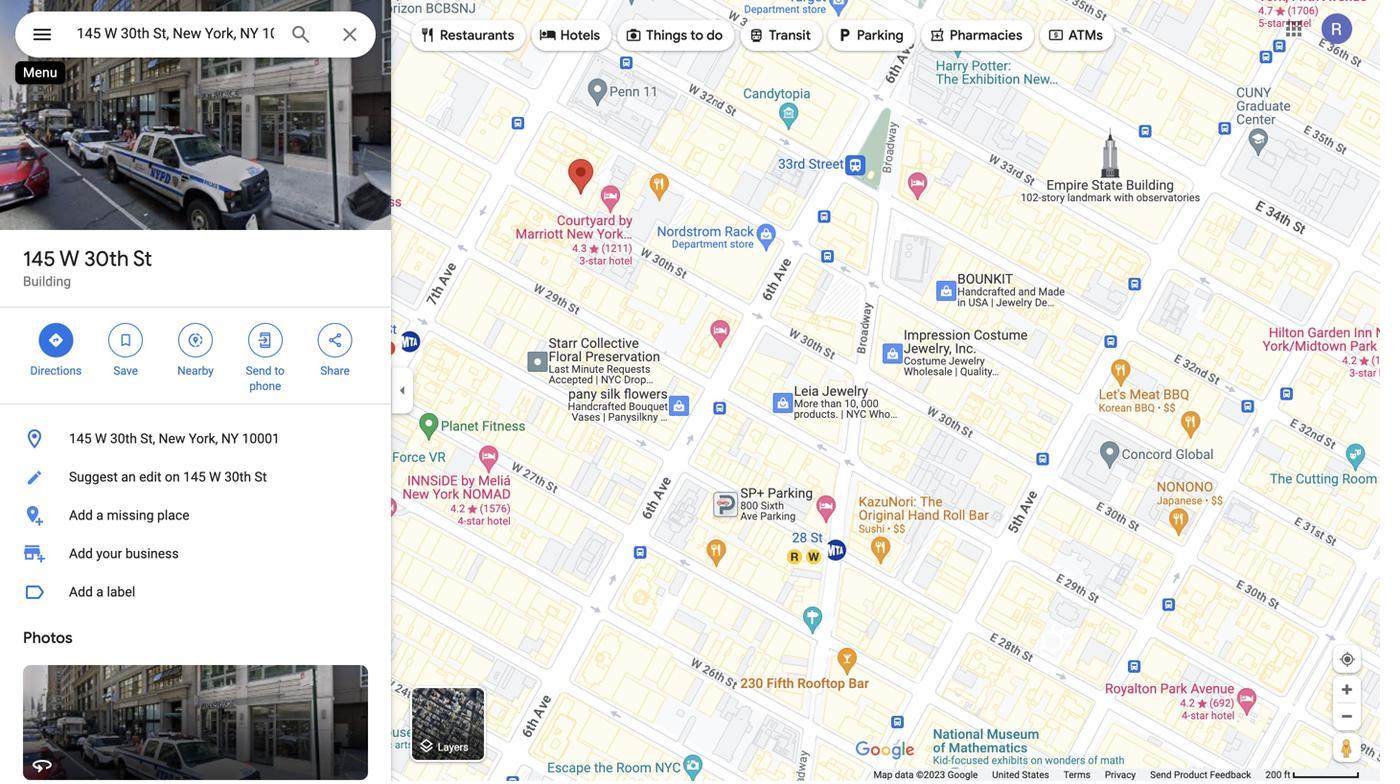 Task type: vqa. For each thing, say whether or not it's contained in the screenshot.
"United States"
yes



Task type: locate. For each thing, give the bounding box(es) containing it.

[[1048, 24, 1065, 46]]

united
[[993, 770, 1020, 781]]

to up phone
[[275, 364, 285, 378]]

zoom out image
[[1341, 710, 1355, 724]]

add a label button
[[0, 573, 391, 612]]

145 up building
[[23, 245, 55, 272]]

add for add your business
[[69, 546, 93, 562]]

an
[[121, 469, 136, 485]]

None field
[[77, 22, 274, 45]]

to left do
[[691, 27, 704, 44]]

0 vertical spatial send
[[246, 364, 272, 378]]

w up building
[[59, 245, 79, 272]]

a for label
[[96, 584, 104, 600]]

suggest an edit on 145 w 30th st
[[69, 469, 267, 485]]

0 horizontal spatial st
[[133, 245, 152, 272]]

nearby
[[177, 364, 214, 378]]

phone
[[250, 380, 281, 393]]

0 horizontal spatial send
[[246, 364, 272, 378]]

30th for st,
[[110, 431, 137, 447]]

st,
[[140, 431, 155, 447]]

30th inside button
[[110, 431, 137, 447]]

2 a from the top
[[96, 584, 104, 600]]

send up phone
[[246, 364, 272, 378]]

2 vertical spatial add
[[69, 584, 93, 600]]

ny
[[221, 431, 239, 447]]

1 vertical spatial add
[[69, 546, 93, 562]]

0 vertical spatial add
[[69, 508, 93, 524]]


[[117, 330, 134, 351]]

0 vertical spatial 145
[[23, 245, 55, 272]]

united states
[[993, 770, 1050, 781]]

united states button
[[993, 769, 1050, 782]]

send inside the send to phone
[[246, 364, 272, 378]]

st
[[133, 245, 152, 272], [255, 469, 267, 485]]

0 vertical spatial st
[[133, 245, 152, 272]]

2 vertical spatial 145
[[183, 469, 206, 485]]

footer containing map data ©2023 google
[[874, 769, 1266, 782]]


[[625, 24, 643, 46]]

145 w 30th st building
[[23, 245, 152, 290]]

1 horizontal spatial send
[[1151, 770, 1172, 781]]

1 vertical spatial send
[[1151, 770, 1172, 781]]

1 add from the top
[[69, 508, 93, 524]]

145 w 30th st, new york, ny 10001
[[69, 431, 280, 447]]

1 horizontal spatial 145
[[69, 431, 92, 447]]

google
[[948, 770, 978, 781]]

1 vertical spatial st
[[255, 469, 267, 485]]

show your location image
[[1340, 651, 1357, 668]]

w inside 145 w 30th st building
[[59, 245, 79, 272]]

 atms
[[1048, 24, 1104, 46]]

business
[[125, 546, 179, 562]]

google account: ruby anderson  
(rubyanndersson@gmail.com) image
[[1322, 14, 1353, 44]]

145 W 30th St, New York, NY 10001 field
[[15, 12, 376, 58]]

30th up ''
[[84, 245, 129, 272]]

a left missing
[[96, 508, 104, 524]]

0 vertical spatial w
[[59, 245, 79, 272]]

add left your
[[69, 546, 93, 562]]

add inside "link"
[[69, 546, 93, 562]]


[[31, 21, 54, 48]]

0 vertical spatial 30th
[[84, 245, 129, 272]]

145 inside 145 w 30th st building
[[23, 245, 55, 272]]

3 add from the top
[[69, 584, 93, 600]]

30th
[[84, 245, 129, 272], [110, 431, 137, 447], [224, 469, 251, 485]]

0 vertical spatial a
[[96, 508, 104, 524]]

terms button
[[1064, 769, 1091, 782]]

data
[[895, 770, 914, 781]]

send for send product feedback
[[1151, 770, 1172, 781]]

0 vertical spatial to
[[691, 27, 704, 44]]

privacy
[[1106, 770, 1137, 781]]

2 horizontal spatial 145
[[183, 469, 206, 485]]

2 horizontal spatial w
[[209, 469, 221, 485]]

1 a from the top
[[96, 508, 104, 524]]

add your business link
[[0, 535, 391, 573]]

collapse side panel image
[[392, 380, 413, 401]]

st inside 145 w 30th st building
[[133, 245, 152, 272]]

st up ''
[[133, 245, 152, 272]]

york,
[[189, 431, 218, 447]]

send
[[246, 364, 272, 378], [1151, 770, 1172, 781]]

footer
[[874, 769, 1266, 782]]

actions for 145 w 30th st region
[[0, 308, 391, 404]]

w
[[59, 245, 79, 272], [95, 431, 107, 447], [209, 469, 221, 485]]

w inside button
[[95, 431, 107, 447]]

map
[[874, 770, 893, 781]]

st down 10001
[[255, 469, 267, 485]]

30th inside "button"
[[224, 469, 251, 485]]

a
[[96, 508, 104, 524], [96, 584, 104, 600]]

send to phone
[[246, 364, 285, 393]]

1 horizontal spatial st
[[255, 469, 267, 485]]

things
[[646, 27, 688, 44]]

add
[[69, 508, 93, 524], [69, 546, 93, 562], [69, 584, 93, 600]]

145 inside suggest an edit on 145 w 30th st "button"
[[183, 469, 206, 485]]


[[540, 24, 557, 46]]

145 right on
[[183, 469, 206, 485]]

145 inside "145 w 30th st, new york, ny 10001" button
[[69, 431, 92, 447]]

w for st
[[59, 245, 79, 272]]

145 for st
[[23, 245, 55, 272]]

0 horizontal spatial w
[[59, 245, 79, 272]]

 pharmacies
[[929, 24, 1023, 46]]

atms
[[1069, 27, 1104, 44]]

none field inside 145 w 30th st, new york, ny 10001 field
[[77, 22, 274, 45]]

terms
[[1064, 770, 1091, 781]]

1 vertical spatial 145
[[69, 431, 92, 447]]

145 for st,
[[69, 431, 92, 447]]

google maps element
[[0, 0, 1381, 782]]

145
[[23, 245, 55, 272], [69, 431, 92, 447], [183, 469, 206, 485]]

send for send to phone
[[246, 364, 272, 378]]

label
[[107, 584, 135, 600]]

145 up the suggest
[[69, 431, 92, 447]]

missing
[[107, 508, 154, 524]]

2 vertical spatial w
[[209, 469, 221, 485]]

send left product
[[1151, 770, 1172, 781]]

feedback
[[1211, 770, 1252, 781]]

1 vertical spatial w
[[95, 431, 107, 447]]

w inside "button"
[[209, 469, 221, 485]]

30th inside 145 w 30th st building
[[84, 245, 129, 272]]

to
[[691, 27, 704, 44], [275, 364, 285, 378]]

add down the suggest
[[69, 508, 93, 524]]

map data ©2023 google
[[874, 770, 978, 781]]

1 horizontal spatial w
[[95, 431, 107, 447]]

a left label
[[96, 584, 104, 600]]

share
[[321, 364, 350, 378]]

w up the suggest
[[95, 431, 107, 447]]

1 vertical spatial to
[[275, 364, 285, 378]]

1 horizontal spatial to
[[691, 27, 704, 44]]

2 vertical spatial 30th
[[224, 469, 251, 485]]

product
[[1175, 770, 1208, 781]]

send inside button
[[1151, 770, 1172, 781]]

 things to do
[[625, 24, 723, 46]]

add left label
[[69, 584, 93, 600]]

1 vertical spatial a
[[96, 584, 104, 600]]

w down york,
[[209, 469, 221, 485]]

0 horizontal spatial 145
[[23, 245, 55, 272]]

2 add from the top
[[69, 546, 93, 562]]

send product feedback button
[[1151, 769, 1252, 782]]

to inside the send to phone
[[275, 364, 285, 378]]

1 vertical spatial 30th
[[110, 431, 137, 447]]

0 horizontal spatial to
[[275, 364, 285, 378]]

30th down ny
[[224, 469, 251, 485]]

do
[[707, 27, 723, 44]]

states
[[1023, 770, 1050, 781]]

suggest an edit on 145 w 30th st button
[[0, 458, 391, 497]]

30th left st,
[[110, 431, 137, 447]]



Task type: describe. For each thing, give the bounding box(es) containing it.
restaurants
[[440, 27, 515, 44]]

save
[[114, 364, 138, 378]]

a for missing
[[96, 508, 104, 524]]

 transit
[[748, 24, 811, 46]]


[[187, 330, 204, 351]]

pharmacies
[[950, 27, 1023, 44]]

145 w 30th st main content
[[0, 0, 391, 782]]

edit
[[139, 469, 162, 485]]

add a missing place button
[[0, 497, 391, 535]]

200 ft button
[[1266, 770, 1361, 781]]


[[419, 24, 436, 46]]

your
[[96, 546, 122, 562]]

send product feedback
[[1151, 770, 1252, 781]]


[[748, 24, 766, 46]]

layers
[[438, 742, 469, 754]]

add for add a missing place
[[69, 508, 93, 524]]

privacy button
[[1106, 769, 1137, 782]]

add a missing place
[[69, 508, 190, 524]]

©2023
[[917, 770, 946, 781]]

 button
[[15, 12, 69, 61]]

200
[[1266, 770, 1282, 781]]

directions
[[30, 364, 82, 378]]


[[929, 24, 946, 46]]

10001
[[242, 431, 280, 447]]

parking
[[857, 27, 904, 44]]

transit
[[769, 27, 811, 44]]

200 ft
[[1266, 770, 1291, 781]]

footer inside google maps element
[[874, 769, 1266, 782]]

suggest
[[69, 469, 118, 485]]

w for st,
[[95, 431, 107, 447]]

place
[[157, 508, 190, 524]]

photos
[[23, 629, 73, 648]]

add for add a label
[[69, 584, 93, 600]]

 hotels
[[540, 24, 600, 46]]

add your business
[[69, 546, 179, 562]]

to inside  things to do
[[691, 27, 704, 44]]


[[257, 330, 274, 351]]

building
[[23, 274, 71, 290]]

ft
[[1285, 770, 1291, 781]]


[[327, 330, 344, 351]]


[[47, 330, 65, 351]]

show street view coverage image
[[1334, 734, 1362, 762]]

 restaurants
[[419, 24, 515, 46]]

hotels
[[561, 27, 600, 44]]

 parking
[[836, 24, 904, 46]]

new
[[159, 431, 185, 447]]

st inside "button"
[[255, 469, 267, 485]]

on
[[165, 469, 180, 485]]

add a label
[[69, 584, 135, 600]]

 search field
[[15, 12, 376, 61]]


[[836, 24, 854, 46]]

145 w 30th st, new york, ny 10001 button
[[0, 420, 391, 458]]

30th for st
[[84, 245, 129, 272]]

zoom in image
[[1341, 683, 1355, 697]]



